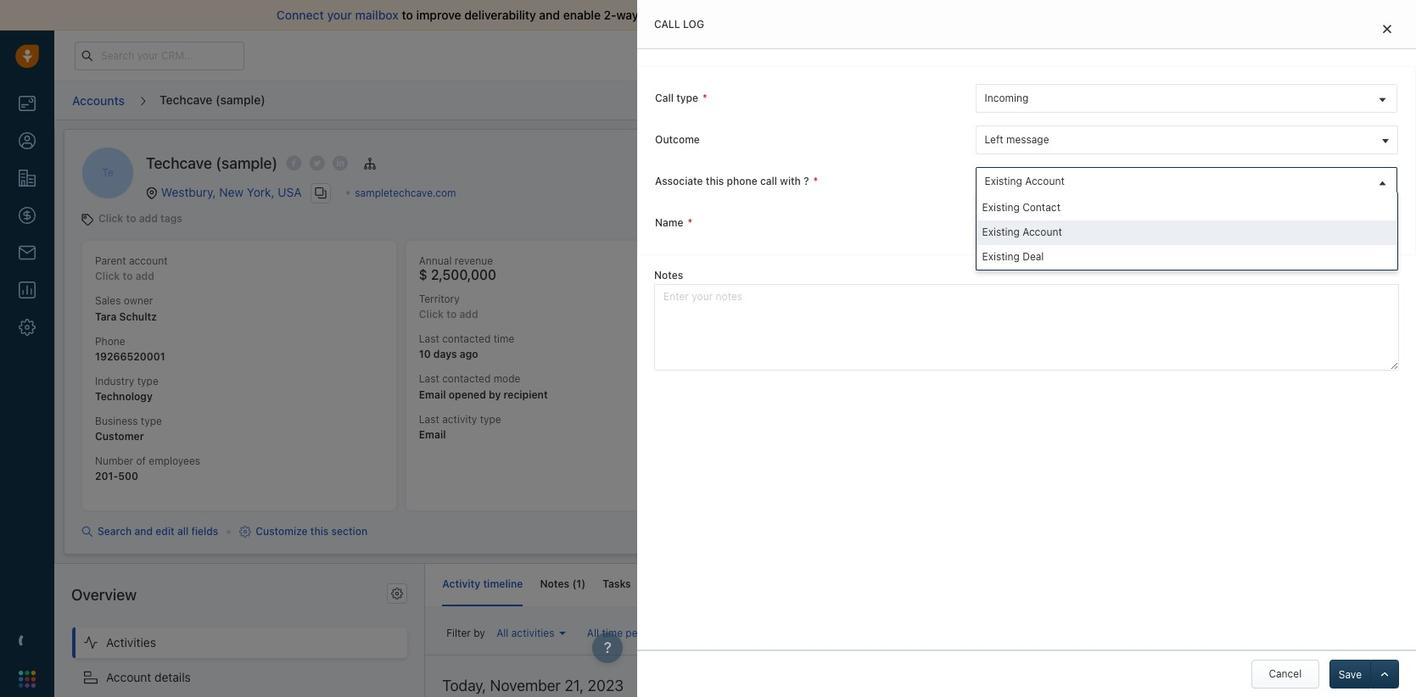 Task type: locate. For each thing, give the bounding box(es) containing it.
0 vertical spatial 1
[[577, 578, 582, 591]]

all activities
[[497, 627, 555, 640]]

existing account
[[985, 175, 1065, 188], [982, 226, 1062, 238]]

notes for notes
[[654, 269, 683, 282]]

activities inside all activities link
[[512, 627, 555, 640]]

by inside last contacted mode email opened by recipient
[[489, 388, 501, 401]]

1 vertical spatial last
[[419, 373, 439, 386]]

incoming link
[[976, 85, 1397, 112]]

last inside last contacted time 10 days ago
[[419, 333, 439, 346]]

0 horizontal spatial time
[[494, 333, 515, 346]]

last down 10
[[419, 373, 439, 386]]

1 last from the top
[[419, 333, 439, 346]]

existing up existing deal
[[982, 226, 1020, 238]]

techcave (sample) link
[[976, 210, 1397, 237]]

employees
[[149, 455, 200, 468]]

type for industry type technology
[[137, 375, 158, 388]]

annual
[[419, 255, 452, 268]]

1 left contact
[[707, 627, 711, 640]]

and left edit
[[135, 526, 153, 538]]

by
[[489, 388, 501, 401], [474, 627, 485, 640]]

all right filter by
[[497, 627, 509, 640]]

1 vertical spatial techcave
[[146, 154, 212, 172]]

1 vertical spatial contacted
[[442, 373, 491, 386]]

0 vertical spatial and
[[539, 8, 560, 22]]

of up 500
[[136, 455, 146, 468]]

list box containing existing contact
[[976, 196, 1397, 270]]

explore plans link
[[1086, 45, 1171, 65]]

email image
[[1248, 48, 1260, 63]]

tasks
[[603, 578, 631, 591]]

notes left (
[[540, 578, 570, 591]]

0 vertical spatial contacted
[[442, 333, 491, 346]]

1 horizontal spatial all
[[587, 627, 599, 640]]

existing left deal at top right
[[982, 250, 1020, 263]]

type inside dialog
[[677, 92, 699, 104]]

click
[[98, 212, 123, 225], [95, 270, 120, 283], [419, 308, 444, 321]]

task button
[[977, 86, 1034, 115]]

(sample) inside techcave (sample) link
[[1033, 216, 1075, 229]]

contacted inside last contacted time 10 days ago
[[442, 333, 491, 346]]

0 horizontal spatial this
[[310, 526, 329, 538]]

last inside last activity type email
[[419, 413, 439, 426]]

0 vertical spatial notes
[[654, 269, 683, 282]]

of left log
[[671, 8, 683, 22]]

1 email from the top
[[419, 388, 446, 401]]

1 vertical spatial account
[[1023, 226, 1062, 238]]

type inside last activity type email
[[480, 413, 501, 426]]

call log
[[654, 18, 704, 31]]

to down parent
[[123, 270, 133, 283]]

search
[[98, 526, 132, 538]]

0 vertical spatial (sample)
[[216, 92, 265, 107]]

0 vertical spatial of
[[671, 8, 683, 22]]

1 vertical spatial email
[[419, 428, 446, 441]]

add down "account"
[[135, 270, 154, 283]]

connect
[[277, 8, 324, 22]]

techcave down search your crm... text field
[[160, 92, 213, 107]]

notes
[[654, 269, 683, 282], [540, 578, 570, 591]]

0 horizontal spatial 1
[[577, 578, 582, 591]]

0 vertical spatial click
[[98, 212, 123, 225]]

0 vertical spatial email
[[419, 388, 446, 401]]

days inside last contacted time 10 days ago
[[434, 348, 457, 361]]

2023
[[588, 677, 624, 695]]

filter by
[[447, 627, 485, 640]]

email inside last contacted mode email opened by recipient
[[419, 388, 446, 401]]

facebook circled image
[[286, 155, 301, 172]]

customize
[[256, 526, 308, 538]]

add up last contacted time 10 days ago
[[459, 308, 478, 321]]

3 last from the top
[[419, 413, 439, 426]]

1 vertical spatial 1
[[707, 627, 711, 640]]

2 vertical spatial last
[[419, 413, 439, 426]]

1 vertical spatial of
[[136, 455, 146, 468]]

techcave (sample) down search your crm... text field
[[160, 92, 265, 107]]

1 all from the left
[[497, 627, 509, 640]]

1 left tasks
[[577, 578, 582, 591]]

this left phone
[[706, 175, 724, 188]]

0 horizontal spatial activities
[[512, 627, 555, 640]]

contacted
[[442, 333, 491, 346], [442, 373, 491, 386]]

0 horizontal spatial notes
[[540, 578, 570, 591]]

sync
[[642, 8, 668, 22]]

activities up the today, november 21, 2023
[[512, 627, 555, 640]]

email for activity
[[419, 428, 446, 441]]

opened
[[449, 388, 486, 401]]

time up 'mode'
[[494, 333, 515, 346]]

activity
[[442, 413, 477, 426]]

in
[[1020, 49, 1027, 60]]

notes down 'name'
[[654, 269, 683, 282]]

add left tags at the left of the page
[[139, 212, 158, 225]]

1 horizontal spatial this
[[706, 175, 724, 188]]

account down 'activities'
[[106, 670, 151, 685]]

1 contact button
[[686, 623, 766, 644]]

all inside button
[[587, 627, 599, 640]]

0 horizontal spatial all
[[497, 627, 509, 640]]

call for call log
[[654, 18, 680, 31]]

0 vertical spatial last
[[419, 333, 439, 346]]

2 vertical spatial click
[[419, 308, 444, 321]]

19266520001
[[95, 350, 165, 363]]

mode
[[494, 373, 521, 386]]

email
[[419, 388, 446, 401], [419, 428, 446, 441]]

1 horizontal spatial activities
[[850, 626, 893, 639]]

1 vertical spatial notes
[[540, 578, 570, 591]]

click up parent
[[98, 212, 123, 225]]

last inside last contacted mode email opened by recipient
[[419, 373, 439, 386]]

1 vertical spatial existing account
[[982, 226, 1062, 238]]

0 vertical spatial add
[[139, 212, 158, 225]]

10
[[419, 348, 431, 361]]

21,
[[565, 677, 584, 695]]

this left section
[[310, 526, 329, 538]]

periods
[[626, 627, 662, 640]]

conversations.
[[719, 8, 801, 22]]

contacted up the opened
[[442, 373, 491, 386]]

call
[[654, 18, 680, 31], [655, 92, 674, 104]]

0 vertical spatial techcave
[[160, 92, 213, 107]]

qualification: $566.66k
[[773, 282, 888, 296]]

westbury, new york, usa link
[[161, 185, 302, 199]]

account
[[129, 255, 168, 268]]

annual revenue $ 2,500,000
[[419, 255, 497, 283]]

activity
[[442, 578, 481, 591]]

dialog containing call log
[[637, 0, 1416, 698]]

0 vertical spatial time
[[494, 333, 515, 346]]

negotiation:
[[899, 282, 957, 295]]

existing account up existing contact
[[985, 175, 1065, 188]]

enable
[[563, 8, 601, 22]]

1 inside 1 contact button
[[707, 627, 711, 640]]

1 horizontal spatial time
[[602, 627, 623, 640]]

existing left contact
[[982, 201, 1020, 214]]

0 horizontal spatial and
[[135, 526, 153, 538]]

cancel
[[1269, 668, 1302, 681]]

contacted up ago
[[442, 333, 491, 346]]

time
[[494, 333, 515, 346], [602, 627, 623, 640]]

call left log
[[654, 18, 680, 31]]

your trial ends in 21 days
[[952, 49, 1064, 60]]

1 vertical spatial this
[[310, 526, 329, 538]]

existing deal option
[[976, 245, 1397, 270]]

click down territory
[[419, 308, 444, 321]]

type inside "industry type technology"
[[137, 375, 158, 388]]

2 vertical spatial techcave (sample)
[[985, 216, 1075, 229]]

0 vertical spatial this
[[706, 175, 724, 188]]

activities right deal
[[850, 626, 893, 639]]

customize this section link
[[240, 525, 368, 540]]

days
[[1043, 49, 1064, 60], [434, 348, 457, 361]]

existing for existing deal option
[[982, 250, 1020, 263]]

by right filter at the bottom left
[[474, 627, 485, 640]]

contacted for days
[[442, 333, 491, 346]]

1 vertical spatial days
[[434, 348, 457, 361]]

name
[[655, 216, 684, 229]]

techcave up the westbury,
[[146, 154, 212, 172]]

2 all from the left
[[587, 627, 599, 640]]

techcave (sample) down existing contact
[[985, 216, 1075, 229]]

existing contact option
[[976, 196, 1397, 221]]

this for section
[[310, 526, 329, 538]]

1 contacted from the top
[[442, 333, 491, 346]]

last up 10
[[419, 333, 439, 346]]

1 horizontal spatial notes
[[654, 269, 683, 282]]

mailbox
[[355, 8, 399, 22]]

2 vertical spatial (sample)
[[1033, 216, 1075, 229]]

1 horizontal spatial 1
[[707, 627, 711, 640]]

email down 'activity'
[[419, 428, 446, 441]]

list box
[[976, 196, 1397, 270]]

1 vertical spatial click
[[95, 270, 120, 283]]

last left 'activity'
[[419, 413, 439, 426]]

type up outcome at the top
[[677, 92, 699, 104]]

1 vertical spatial by
[[474, 627, 485, 640]]

contact
[[714, 627, 751, 640]]

2 contacted from the top
[[442, 373, 491, 386]]

2 last from the top
[[419, 373, 439, 386]]

existing
[[985, 175, 1022, 188], [982, 201, 1020, 214], [982, 226, 1020, 238], [982, 250, 1020, 263]]

business
[[95, 415, 138, 428]]

to down territory
[[447, 308, 457, 321]]

existing for existing contact option
[[982, 201, 1020, 214]]

this
[[706, 175, 724, 188], [310, 526, 329, 538]]

email inside last activity type email
[[419, 428, 446, 441]]

of
[[671, 8, 683, 22], [136, 455, 146, 468]]

add
[[139, 212, 158, 225], [135, 270, 154, 283], [459, 308, 478, 321]]

1 vertical spatial time
[[602, 627, 623, 640]]

time left periods
[[602, 627, 623, 640]]

type inside business type customer
[[141, 415, 162, 428]]

?
[[804, 175, 809, 188]]

account down contact
[[1023, 226, 1062, 238]]

1 horizontal spatial days
[[1043, 49, 1064, 60]]

explore
[[1096, 48, 1133, 61]]

1 vertical spatial add
[[135, 270, 154, 283]]

call up outcome at the top
[[655, 92, 674, 104]]

existing account down existing contact
[[982, 226, 1062, 238]]

show
[[798, 626, 824, 639]]

associate
[[655, 175, 703, 188]]

techcave
[[160, 92, 213, 107], [146, 154, 212, 172], [985, 216, 1030, 229]]

2 vertical spatial add
[[459, 308, 478, 321]]

to inside parent account click to add
[[123, 270, 133, 283]]

click inside parent account click to add
[[95, 270, 120, 283]]

qualification:
[[773, 282, 836, 295]]

email left the opened
[[419, 388, 446, 401]]

days right 10
[[434, 348, 457, 361]]

1 horizontal spatial and
[[539, 8, 560, 22]]

(sample)
[[216, 92, 265, 107], [216, 154, 278, 172], [1033, 216, 1075, 229]]

click down parent
[[95, 270, 120, 283]]

last contacted time 10 days ago
[[419, 333, 515, 361]]

days right 21
[[1043, 49, 1064, 60]]

1 horizontal spatial by
[[489, 388, 501, 401]]

negotiation: $3.2k
[[899, 282, 989, 296]]

0 horizontal spatial days
[[434, 348, 457, 361]]

all
[[497, 627, 509, 640], [587, 627, 599, 640]]

0 horizontal spatial of
[[136, 455, 146, 468]]

techcave (sample) up 'westbury, new york, usa'
[[146, 154, 278, 172]]

0 vertical spatial by
[[489, 388, 501, 401]]

account up contact
[[1025, 175, 1065, 188]]

1 vertical spatial call
[[655, 92, 674, 104]]

westbury, new york, usa
[[161, 185, 302, 199]]

0 vertical spatial techcave (sample)
[[160, 92, 265, 107]]

0 horizontal spatial by
[[474, 627, 485, 640]]

all time periods button
[[583, 623, 677, 644]]

and left enable
[[539, 8, 560, 22]]

0 vertical spatial call
[[654, 18, 680, 31]]

type right business
[[141, 415, 162, 428]]

2 email from the top
[[419, 428, 446, 441]]

techcave down existing contact
[[985, 216, 1030, 229]]

notes for notes ( 1 )
[[540, 578, 570, 591]]

explore plans
[[1096, 48, 1162, 61]]

tags
[[160, 212, 182, 225]]

all left periods
[[587, 627, 599, 640]]

to left tags at the left of the page
[[126, 212, 136, 225]]

email
[[686, 8, 716, 22]]

type up technology
[[137, 375, 158, 388]]

2,500,000
[[431, 268, 497, 283]]

1 vertical spatial (sample)
[[216, 154, 278, 172]]

by down 'mode'
[[489, 388, 501, 401]]

techcave (sample)
[[160, 92, 265, 107], [146, 154, 278, 172], [985, 216, 1075, 229]]

and
[[539, 8, 560, 22], [135, 526, 153, 538]]

way
[[617, 8, 639, 22]]

type right 'activity'
[[480, 413, 501, 426]]

2 vertical spatial account
[[106, 670, 151, 685]]

contacted inside last contacted mode email opened by recipient
[[442, 373, 491, 386]]

dialog
[[637, 0, 1416, 698]]

0 vertical spatial existing account
[[985, 175, 1065, 188]]

call type
[[655, 92, 699, 104]]



Task type: describe. For each thing, give the bounding box(es) containing it.
cancel button
[[1252, 660, 1320, 689]]

today, november 21, 2023
[[442, 677, 624, 695]]

no
[[768, 369, 784, 383]]

filter
[[447, 627, 471, 640]]

type for call type
[[677, 92, 699, 104]]

left
[[985, 133, 1004, 146]]

500
[[118, 470, 138, 483]]

0 vertical spatial days
[[1043, 49, 1064, 60]]

left message
[[985, 133, 1049, 146]]

1 horizontal spatial of
[[671, 8, 683, 22]]

Search your CRM... text field
[[75, 41, 244, 70]]

existing up existing contact
[[985, 175, 1022, 188]]

existing account link
[[976, 168, 1397, 195]]

existing account inside existing account link
[[985, 175, 1065, 188]]

usa
[[278, 185, 302, 199]]

incoming
[[985, 92, 1029, 104]]

call for call type
[[655, 92, 674, 104]]

last for last contacted time 10 days ago
[[419, 333, 439, 346]]

deliverability
[[464, 8, 536, 22]]

of inside number of employees 201-500
[[136, 455, 146, 468]]

1 vertical spatial techcave (sample)
[[146, 154, 278, 172]]

1 contact
[[707, 627, 751, 640]]

last contacted mode email opened by recipient
[[419, 373, 548, 401]]

last activity type email
[[419, 413, 501, 441]]

existing for existing account option
[[982, 226, 1020, 238]]

0 vertical spatial account
[[1025, 175, 1065, 188]]

parent
[[95, 255, 126, 268]]

all for all activities
[[497, 627, 509, 640]]

21
[[1030, 49, 1040, 60]]

$3.2k
[[959, 283, 989, 296]]

to right mailbox
[[402, 8, 413, 22]]

your
[[327, 8, 352, 22]]

existing account option
[[976, 221, 1397, 245]]

new
[[219, 185, 244, 199]]

your
[[952, 49, 973, 60]]

save button
[[1330, 660, 1371, 689]]

email for contacted
[[419, 388, 446, 401]]

customize this section
[[256, 526, 368, 538]]

notes ( 1 )
[[540, 578, 586, 591]]

log
[[683, 18, 704, 31]]

message
[[1007, 133, 1049, 146]]

with
[[780, 175, 801, 188]]

add inside parent account click to add
[[135, 270, 154, 283]]

to inside territory click to add
[[447, 308, 457, 321]]

201-
[[95, 470, 118, 483]]

this for phone
[[706, 175, 724, 188]]

click inside territory click to add
[[419, 308, 444, 321]]

existing contact
[[982, 201, 1061, 214]]

today,
[[442, 677, 486, 695]]

$566.66k
[[838, 283, 888, 296]]

time inside button
[[602, 627, 623, 640]]

deal
[[1023, 250, 1044, 263]]

revenue
[[455, 255, 493, 268]]

accounts
[[72, 93, 125, 108]]

show deal activities
[[798, 626, 893, 639]]

contact
[[1023, 201, 1061, 214]]

outcome
[[655, 133, 700, 146]]

territory
[[419, 293, 460, 306]]

ago
[[460, 348, 478, 361]]

november
[[490, 677, 561, 695]]

all for all time periods
[[587, 627, 599, 640]]

contacted for opened
[[442, 373, 491, 386]]

2-
[[604, 8, 617, 22]]

plans
[[1135, 48, 1162, 61]]

activities
[[106, 636, 156, 650]]

Enter your notes text field
[[654, 284, 1399, 371]]

existing account inside existing account option
[[982, 226, 1062, 238]]

existing deal
[[982, 250, 1044, 263]]

phone
[[727, 175, 758, 188]]

activity timeline
[[442, 578, 523, 591]]

phone
[[95, 335, 125, 348]]

account details
[[106, 670, 191, 685]]

technology
[[95, 390, 153, 403]]

2 vertical spatial techcave
[[985, 216, 1030, 229]]

)
[[582, 578, 586, 591]]

timeline
[[483, 578, 523, 591]]

recipient
[[504, 388, 548, 401]]

industry type technology
[[95, 375, 158, 403]]

overview
[[71, 587, 137, 605]]

number of employees 201-500
[[95, 455, 200, 483]]

freshworks switcher image
[[19, 671, 36, 688]]

all activities link
[[492, 623, 570, 644]]

connect your mailbox to improve deliverability and enable 2-way sync of email conversations.
[[277, 8, 801, 22]]

tara
[[95, 310, 117, 323]]

1 vertical spatial and
[[135, 526, 153, 538]]

add inside territory click to add
[[459, 308, 478, 321]]

twitter circled image
[[309, 155, 325, 172]]

account inside option
[[1023, 226, 1062, 238]]

techcave (sample) inside techcave (sample) link
[[985, 216, 1075, 229]]

meetings
[[787, 369, 839, 383]]

save
[[1339, 669, 1362, 681]]

deal
[[827, 626, 847, 639]]

last for last activity type email
[[419, 413, 439, 426]]

found
[[842, 369, 875, 383]]

details
[[155, 670, 191, 685]]

owner
[[124, 295, 153, 308]]

$
[[419, 268, 428, 283]]

fields
[[191, 526, 218, 538]]

associate this phone call with ?
[[655, 175, 809, 188]]

last for last contacted mode email opened by recipient
[[419, 373, 439, 386]]

time inside last contacted time 10 days ago
[[494, 333, 515, 346]]

call
[[760, 175, 777, 188]]

parent account click to add
[[95, 255, 168, 283]]

search and edit all fields
[[98, 526, 218, 538]]

linkedin circled image
[[333, 155, 348, 172]]

sampletechcave.com
[[355, 186, 456, 199]]

type for business type customer
[[141, 415, 162, 428]]

ends
[[995, 49, 1017, 60]]

connect your mailbox link
[[277, 8, 402, 22]]

number
[[95, 455, 133, 468]]

mng settings image
[[391, 588, 403, 600]]

close image
[[1383, 24, 1392, 34]]

industry
[[95, 375, 134, 388]]

section
[[331, 526, 368, 538]]

(
[[572, 578, 577, 591]]

phone 19266520001
[[95, 335, 165, 363]]



Task type: vqa. For each thing, say whether or not it's contained in the screenshot.
Text Color icon
no



